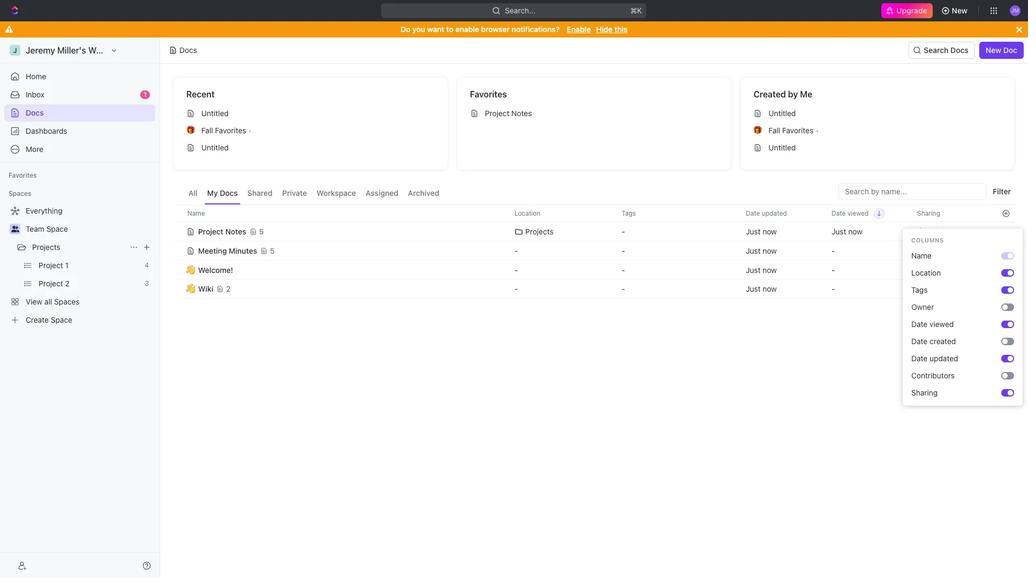 Task type: describe. For each thing, give the bounding box(es) containing it.
all
[[188, 188, 197, 198]]

• for recent
[[248, 126, 252, 135]]

now for project notes
[[763, 227, 777, 236]]

tags inside row
[[622, 209, 636, 217]]

just now for project notes
[[746, 227, 777, 236]]

contributors
[[911, 371, 955, 380]]

now for meeting minutes
[[763, 246, 777, 255]]

tree inside sidebar 'navigation'
[[4, 202, 155, 329]]

home
[[26, 72, 46, 81]]

projects link
[[32, 239, 125, 256]]

1 horizontal spatial name
[[911, 251, 932, 260]]

columns
[[911, 237, 944, 244]]

docs link
[[4, 104, 155, 122]]

assigned button
[[363, 183, 401, 205]]

now for wiki
[[763, 284, 777, 293]]

date updated inside button
[[746, 209, 787, 217]]

row containing wiki
[[173, 278, 1015, 300]]

my
[[207, 188, 218, 198]]

date created
[[911, 337, 956, 346]]

meeting minutes
[[198, 246, 257, 255]]

sharing inside row
[[917, 209, 940, 217]]

favorites button
[[4, 169, 41, 182]]

my docs
[[207, 188, 238, 198]]

do you want to enable browser notifications? enable hide this
[[401, 25, 628, 34]]

⌘k
[[631, 6, 642, 15]]

want
[[427, 25, 444, 34]]

date updated button
[[739, 205, 793, 222]]

tab list containing all
[[186, 183, 442, 205]]

created
[[930, 337, 956, 346]]

recent
[[186, 89, 215, 99]]

wiki
[[198, 284, 213, 293]]

fall for created by me
[[769, 126, 780, 135]]

private
[[282, 188, 307, 198]]

private button
[[280, 183, 310, 205]]

docs up recent
[[179, 46, 197, 55]]

workspace button
[[314, 183, 359, 205]]

5 for project notes
[[259, 227, 264, 236]]

3 cell from the top
[[173, 260, 185, 280]]

new doc button
[[979, 42, 1024, 59]]

row containing welcome!
[[173, 260, 1015, 280]]

owner
[[911, 303, 934, 312]]

you
[[412, 25, 425, 34]]

new for new
[[952, 6, 968, 15]]

project notes inside row
[[198, 227, 246, 236]]

project notes link
[[466, 105, 723, 122]]

cell for project notes
[[173, 222, 185, 241]]

column header inside table
[[173, 205, 185, 222]]

doc
[[1003, 46, 1017, 55]]

1 vertical spatial date viewed
[[911, 320, 954, 329]]

projects inside row
[[525, 227, 554, 236]]

0 vertical spatial notes
[[511, 109, 532, 118]]

🎁 for created by me
[[754, 126, 762, 134]]

archived
[[408, 188, 439, 198]]

enable
[[455, 25, 479, 34]]

dashboards link
[[4, 123, 155, 140]]

date viewed inside date viewed button
[[832, 209, 869, 217]]

do
[[401, 25, 410, 34]]

just now for wiki
[[746, 284, 777, 293]]

enable
[[567, 25, 591, 34]]

cell for wiki
[[173, 280, 185, 299]]

my docs button
[[204, 183, 240, 205]]

new button
[[937, 2, 974, 19]]

all button
[[186, 183, 200, 205]]

team
[[26, 224, 44, 233]]

me
[[800, 89, 812, 99]]

to
[[446, 25, 453, 34]]

🎁 for recent
[[186, 126, 195, 134]]

docs inside button
[[951, 46, 969, 55]]

inbox
[[26, 90, 44, 99]]

search
[[924, 46, 949, 55]]

user group image
[[11, 226, 19, 232]]



Task type: locate. For each thing, give the bounding box(es) containing it.
5 down shared button
[[259, 227, 264, 236]]

1 horizontal spatial date viewed
[[911, 320, 954, 329]]

minutes
[[229, 246, 257, 255]]

untitled link
[[182, 105, 439, 122], [749, 105, 1006, 122], [182, 139, 439, 156], [749, 139, 1006, 156]]

1 horizontal spatial project
[[485, 109, 509, 118]]

fall
[[201, 126, 213, 135], [769, 126, 780, 135]]

updated inside button
[[762, 209, 787, 217]]

home link
[[4, 68, 155, 85]]

1 vertical spatial project
[[198, 227, 223, 236]]

🎁
[[186, 126, 195, 134], [754, 126, 762, 134]]

fall favorites • for created by me
[[769, 126, 819, 135]]

sharing down contributors
[[911, 388, 938, 397]]

5 for meeting minutes
[[270, 246, 275, 255]]

1 fall from the left
[[201, 126, 213, 135]]

meeting
[[198, 246, 227, 255]]

untitled
[[201, 109, 229, 118], [769, 109, 796, 118], [201, 143, 229, 152], [769, 143, 796, 152]]

• for created by me
[[816, 126, 819, 135]]

workspace
[[317, 188, 356, 198]]

dashboards
[[26, 126, 67, 135]]

•
[[248, 126, 252, 135], [816, 126, 819, 135]]

1 horizontal spatial viewed
[[930, 320, 954, 329]]

1 vertical spatial tags
[[911, 285, 928, 295]]

sharing down search by name... text box
[[917, 209, 940, 217]]

team space
[[26, 224, 68, 233]]

5 right minutes
[[270, 246, 275, 255]]

new inside 'button'
[[952, 6, 968, 15]]

by
[[788, 89, 798, 99]]

-
[[622, 227, 625, 236], [515, 246, 518, 255], [622, 246, 625, 255], [832, 246, 835, 255], [515, 265, 518, 274], [622, 265, 625, 274], [832, 265, 835, 274], [515, 284, 518, 293], [622, 284, 625, 293], [832, 284, 835, 293]]

1 horizontal spatial project notes
[[485, 109, 532, 118]]

0 horizontal spatial 5
[[259, 227, 264, 236]]

0 vertical spatial viewed
[[848, 209, 869, 217]]

docs down inbox
[[26, 108, 44, 117]]

upgrade link
[[882, 3, 933, 18]]

favorites
[[470, 89, 507, 99], [215, 126, 246, 135], [782, 126, 813, 135], [9, 171, 37, 179]]

docs inside sidebar 'navigation'
[[26, 108, 44, 117]]

1 vertical spatial notes
[[225, 227, 246, 236]]

spaces
[[9, 190, 31, 198]]

0 horizontal spatial project
[[198, 227, 223, 236]]

fall down recent
[[201, 126, 213, 135]]

just for wiki
[[746, 284, 761, 293]]

3 row from the top
[[173, 240, 1015, 262]]

sidebar navigation
[[0, 37, 160, 578]]

shared button
[[245, 183, 275, 205]]

notes
[[511, 109, 532, 118], [225, 227, 246, 236]]

1 fall favorites • from the left
[[201, 126, 252, 135]]

project inside row
[[198, 227, 223, 236]]

search docs button
[[909, 42, 975, 59]]

0 horizontal spatial tags
[[622, 209, 636, 217]]

0 horizontal spatial updated
[[762, 209, 787, 217]]

1 horizontal spatial updated
[[930, 354, 958, 363]]

0 horizontal spatial •
[[248, 126, 252, 135]]

welcome!
[[198, 265, 233, 274]]

🎁 down recent
[[186, 126, 195, 134]]

assigned
[[366, 188, 398, 198]]

new inside button
[[986, 46, 1001, 55]]

4 row from the top
[[173, 260, 1015, 280]]

cell
[[173, 222, 185, 241], [173, 241, 185, 260], [173, 260, 185, 280], [173, 280, 185, 299]]

column header
[[173, 205, 185, 222]]

docs right my
[[220, 188, 238, 198]]

5
[[259, 227, 264, 236], [270, 246, 275, 255]]

projects inside 'link'
[[32, 243, 60, 252]]

notifications?
[[512, 25, 560, 34]]

hide
[[596, 25, 613, 34]]

row
[[173, 205, 1015, 222], [173, 221, 1015, 242], [173, 240, 1015, 262], [173, 260, 1015, 280], [173, 278, 1015, 300]]

1 vertical spatial updated
[[930, 354, 958, 363]]

0 horizontal spatial date updated
[[746, 209, 787, 217]]

fall favorites • for recent
[[201, 126, 252, 135]]

1 horizontal spatial notes
[[511, 109, 532, 118]]

0 horizontal spatial fall
[[201, 126, 213, 135]]

space
[[46, 224, 68, 233]]

1 vertical spatial date updated
[[911, 354, 958, 363]]

just for meeting minutes
[[746, 246, 761, 255]]

row containing name
[[173, 205, 1015, 222]]

location
[[515, 209, 540, 217], [911, 268, 941, 277]]

1 vertical spatial project notes
[[198, 227, 246, 236]]

0 vertical spatial updated
[[762, 209, 787, 217]]

1 vertical spatial 5
[[270, 246, 275, 255]]

row containing project notes
[[173, 221, 1015, 242]]

1 vertical spatial viewed
[[930, 320, 954, 329]]

2 cell from the top
[[173, 241, 185, 260]]

name down columns
[[911, 251, 932, 260]]

0 horizontal spatial projects
[[32, 243, 60, 252]]

notes inside row
[[225, 227, 246, 236]]

fall favorites • down recent
[[201, 126, 252, 135]]

tags
[[622, 209, 636, 217], [911, 285, 928, 295]]

docs inside button
[[220, 188, 238, 198]]

0 vertical spatial project
[[485, 109, 509, 118]]

1 row from the top
[[173, 205, 1015, 222]]

1 horizontal spatial new
[[986, 46, 1001, 55]]

2
[[226, 284, 231, 293]]

0 horizontal spatial location
[[515, 209, 540, 217]]

new doc
[[986, 46, 1017, 55]]

0 vertical spatial 5
[[259, 227, 264, 236]]

shared
[[247, 188, 273, 198]]

0 vertical spatial location
[[515, 209, 540, 217]]

1 horizontal spatial fall favorites •
[[769, 126, 819, 135]]

2 fall from the left
[[769, 126, 780, 135]]

row containing meeting minutes
[[173, 240, 1015, 262]]

0 horizontal spatial fall favorites •
[[201, 126, 252, 135]]

updated
[[762, 209, 787, 217], [930, 354, 958, 363]]

1 horizontal spatial fall
[[769, 126, 780, 135]]

1 horizontal spatial 🎁
[[754, 126, 762, 134]]

1 horizontal spatial tags
[[911, 285, 928, 295]]

new left doc
[[986, 46, 1001, 55]]

now
[[763, 227, 777, 236], [848, 227, 863, 236], [763, 246, 777, 255], [763, 265, 777, 274], [763, 284, 777, 293]]

sharing
[[917, 209, 940, 217], [911, 388, 938, 397]]

1 vertical spatial new
[[986, 46, 1001, 55]]

0 vertical spatial tags
[[622, 209, 636, 217]]

search...
[[505, 6, 536, 15]]

0 horizontal spatial date viewed
[[832, 209, 869, 217]]

tree
[[4, 202, 155, 329]]

location inside row
[[515, 209, 540, 217]]

table
[[173, 205, 1015, 300]]

new up search docs
[[952, 6, 968, 15]]

just now
[[746, 227, 777, 236], [832, 227, 863, 236], [746, 246, 777, 255], [746, 265, 777, 274], [746, 284, 777, 293]]

fall for recent
[[201, 126, 213, 135]]

0 horizontal spatial notes
[[225, 227, 246, 236]]

1 horizontal spatial date updated
[[911, 354, 958, 363]]

2 • from the left
[[816, 126, 819, 135]]

0 vertical spatial date updated
[[746, 209, 787, 217]]

search docs
[[924, 46, 969, 55]]

viewed
[[848, 209, 869, 217], [930, 320, 954, 329]]

projects
[[525, 227, 554, 236], [32, 243, 60, 252]]

1
[[144, 90, 147, 99]]

created by me
[[754, 89, 812, 99]]

created
[[754, 89, 786, 99]]

1 vertical spatial sharing
[[911, 388, 938, 397]]

Search by name... text field
[[845, 184, 980, 200]]

0 horizontal spatial viewed
[[848, 209, 869, 217]]

0 vertical spatial new
[[952, 6, 968, 15]]

viewed inside button
[[848, 209, 869, 217]]

new for new doc
[[986, 46, 1001, 55]]

name inside row
[[187, 209, 205, 217]]

team space link
[[26, 221, 153, 238]]

0 horizontal spatial 🎁
[[186, 126, 195, 134]]

0 vertical spatial name
[[187, 209, 205, 217]]

date
[[746, 209, 760, 217], [832, 209, 846, 217], [911, 320, 928, 329], [911, 337, 928, 346], [911, 354, 928, 363]]

1 vertical spatial projects
[[32, 243, 60, 252]]

0 horizontal spatial project notes
[[198, 227, 246, 236]]

just
[[746, 227, 761, 236], [832, 227, 846, 236], [746, 246, 761, 255], [746, 265, 761, 274], [746, 284, 761, 293]]

fall favorites • down by on the top right of the page
[[769, 126, 819, 135]]

project notes
[[485, 109, 532, 118], [198, 227, 246, 236]]

this
[[614, 25, 628, 34]]

just for project notes
[[746, 227, 761, 236]]

0 vertical spatial date viewed
[[832, 209, 869, 217]]

name
[[187, 209, 205, 217], [911, 251, 932, 260]]

name down all button
[[187, 209, 205, 217]]

2 🎁 from the left
[[754, 126, 762, 134]]

table containing project notes
[[173, 205, 1015, 300]]

welcome! button
[[186, 261, 502, 280]]

1 • from the left
[[248, 126, 252, 135]]

tree containing team space
[[4, 202, 155, 329]]

date viewed button
[[825, 205, 885, 222]]

0 horizontal spatial new
[[952, 6, 968, 15]]

docs
[[179, 46, 197, 55], [951, 46, 969, 55], [26, 108, 44, 117], [220, 188, 238, 198]]

1 horizontal spatial •
[[816, 126, 819, 135]]

1 🎁 from the left
[[186, 126, 195, 134]]

date updated
[[746, 209, 787, 217], [911, 354, 958, 363]]

browser
[[481, 25, 510, 34]]

fall favorites •
[[201, 126, 252, 135], [769, 126, 819, 135]]

project
[[485, 109, 509, 118], [198, 227, 223, 236]]

🎁 down created
[[754, 126, 762, 134]]

1 vertical spatial name
[[911, 251, 932, 260]]

0 vertical spatial projects
[[525, 227, 554, 236]]

cell for meeting minutes
[[173, 241, 185, 260]]

date viewed
[[832, 209, 869, 217], [911, 320, 954, 329]]

1 horizontal spatial location
[[911, 268, 941, 277]]

fall down created
[[769, 126, 780, 135]]

2 row from the top
[[173, 221, 1015, 242]]

just now for meeting minutes
[[746, 246, 777, 255]]

0 horizontal spatial name
[[187, 209, 205, 217]]

archived button
[[405, 183, 442, 205]]

5 row from the top
[[173, 278, 1015, 300]]

1 cell from the top
[[173, 222, 185, 241]]

0 vertical spatial project notes
[[485, 109, 532, 118]]

new
[[952, 6, 968, 15], [986, 46, 1001, 55]]

2 fall favorites • from the left
[[769, 126, 819, 135]]

1 horizontal spatial projects
[[525, 227, 554, 236]]

0 vertical spatial sharing
[[917, 209, 940, 217]]

1 horizontal spatial 5
[[270, 246, 275, 255]]

tab list
[[186, 183, 442, 205]]

4 cell from the top
[[173, 280, 185, 299]]

docs right 'search'
[[951, 46, 969, 55]]

1 vertical spatial location
[[911, 268, 941, 277]]

upgrade
[[897, 6, 927, 15]]

favorites inside button
[[9, 171, 37, 179]]



Task type: vqa. For each thing, say whether or not it's contained in the screenshot.
the rightmost the viewed
yes



